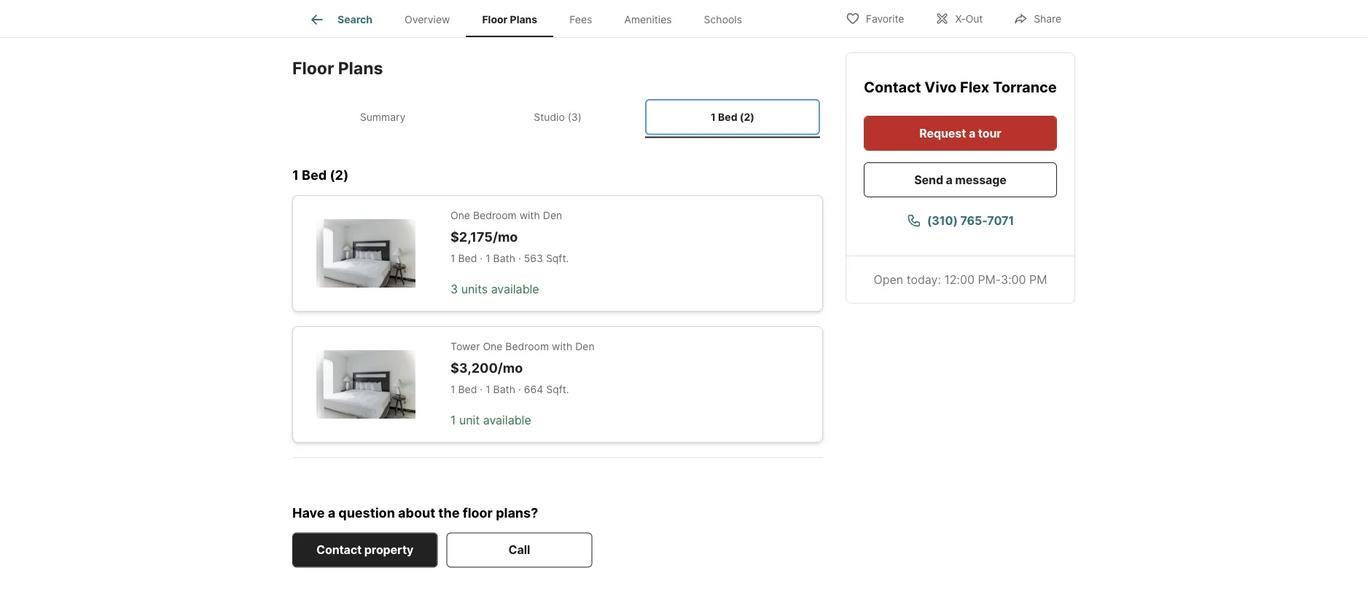 Task type: locate. For each thing, give the bounding box(es) containing it.
share
[[1034, 13, 1061, 25]]

1 horizontal spatial with
[[552, 341, 572, 353]]

send a message
[[914, 173, 1006, 187]]

contact property button
[[292, 533, 438, 568]]

0 horizontal spatial one
[[450, 209, 470, 222]]

2 horizontal spatial a
[[969, 126, 975, 140]]

request a tour
[[919, 126, 1001, 140]]

tour
[[978, 126, 1001, 140]]

bed for studio (3)
[[718, 111, 737, 123]]

bath down $3,200/mo
[[493, 384, 515, 396]]

a
[[969, 126, 975, 140], [946, 173, 953, 187], [328, 505, 335, 521]]

open
[[874, 273, 903, 287]]

bedroom
[[473, 209, 517, 222], [505, 341, 549, 353]]

one bedroom with den image
[[316, 220, 415, 288]]

bed for $2,175/mo
[[458, 253, 477, 265]]

1 horizontal spatial floor
[[482, 13, 508, 26]]

schools tab
[[688, 2, 758, 37]]

send a message button
[[864, 163, 1057, 198]]

1 vertical spatial (2)
[[330, 167, 349, 184]]

1 bed (2)
[[711, 111, 754, 123], [292, 167, 349, 184]]

1 vertical spatial available
[[483, 414, 531, 428]]

have
[[292, 505, 325, 521]]

1 horizontal spatial a
[[946, 173, 953, 187]]

with
[[519, 209, 540, 222], [552, 341, 572, 353]]

1 bed · 1 bath · 664 sqft.
[[450, 384, 569, 396]]

plans inside floor plans tab
[[510, 13, 537, 26]]

floor
[[482, 13, 508, 26], [292, 58, 334, 78]]

1 vertical spatial tab list
[[292, 96, 823, 138]]

floor down search link on the top of page
[[292, 58, 334, 78]]

den inside one bedroom with den $2,175/mo
[[543, 209, 562, 222]]

bed inside tab
[[718, 111, 737, 123]]

0 vertical spatial with
[[519, 209, 540, 222]]

bath for $3,200/mo
[[493, 384, 515, 396]]

1 vertical spatial bedroom
[[505, 341, 549, 353]]

call link
[[446, 533, 592, 568]]

1 horizontal spatial plans
[[510, 13, 537, 26]]

0 vertical spatial available
[[491, 283, 539, 297]]

floor inside tab
[[482, 13, 508, 26]]

0 horizontal spatial floor plans
[[292, 58, 383, 78]]

1 bath from the top
[[493, 253, 515, 265]]

0 vertical spatial plans
[[510, 13, 537, 26]]

0 horizontal spatial contact
[[316, 544, 362, 558]]

torrance
[[993, 78, 1057, 96]]

2 bath from the top
[[493, 384, 515, 396]]

bed
[[718, 111, 737, 123], [302, 167, 327, 184], [458, 253, 477, 265], [458, 384, 477, 396]]

1 vertical spatial a
[[946, 173, 953, 187]]

0 horizontal spatial den
[[543, 209, 562, 222]]

1 vertical spatial with
[[552, 341, 572, 353]]

bedroom up $2,175/mo
[[473, 209, 517, 222]]

contact inside contact property button
[[316, 544, 362, 558]]

studio
[[534, 111, 565, 123]]

1 vertical spatial den
[[575, 341, 595, 353]]

favorite
[[866, 13, 904, 25]]

1 horizontal spatial (2)
[[740, 111, 754, 123]]

with inside one bedroom with den $2,175/mo
[[519, 209, 540, 222]]

pm-
[[978, 273, 1001, 287]]

contact
[[864, 78, 921, 96], [316, 544, 362, 558]]

floor plans down search link on the top of page
[[292, 58, 383, 78]]

vivo
[[924, 78, 957, 96]]

1 vertical spatial 1 bed (2)
[[292, 167, 349, 184]]

$3,200/mo
[[450, 360, 523, 376]]

0 vertical spatial tab list
[[292, 0, 770, 37]]

0 vertical spatial bath
[[493, 253, 515, 265]]

unit
[[459, 414, 480, 428]]

0 horizontal spatial a
[[328, 505, 335, 521]]

0 vertical spatial floor
[[482, 13, 508, 26]]

with up 1 bed · 1 bath · 664 sqft. at the left
[[552, 341, 572, 353]]

plans
[[510, 13, 537, 26], [338, 58, 383, 78]]

a left tour
[[969, 126, 975, 140]]

floor right overview
[[482, 13, 508, 26]]

bed for $3,200/mo
[[458, 384, 477, 396]]

2 vertical spatial a
[[328, 505, 335, 521]]

with inside tower one bedroom with den $3,200/mo
[[552, 341, 572, 353]]

overview
[[405, 13, 450, 26]]

open today: 12:00 pm-3:00 pm
[[874, 273, 1047, 287]]

a right "have"
[[328, 505, 335, 521]]

tab list
[[292, 0, 770, 37], [292, 96, 823, 138]]

contact down question
[[316, 544, 362, 558]]

contact vivo flex torrance
[[864, 78, 1057, 96]]

floor plans left the fees
[[482, 13, 537, 26]]

tower one bedroom with den $3,200/mo
[[450, 341, 595, 376]]

1 horizontal spatial one
[[483, 341, 503, 353]]

sqft.
[[546, 253, 569, 265], [546, 384, 569, 396]]

one
[[450, 209, 470, 222], [483, 341, 503, 353]]

plans left the fees
[[510, 13, 537, 26]]

available down "1 bed · 1 bath · 563 sqft."
[[491, 283, 539, 297]]

1 vertical spatial sqft.
[[546, 384, 569, 396]]

summary
[[360, 111, 405, 123]]

0 vertical spatial den
[[543, 209, 562, 222]]

(3)
[[568, 111, 582, 123]]

1 horizontal spatial contact
[[864, 78, 921, 96]]

available
[[491, 283, 539, 297], [483, 414, 531, 428]]

0 horizontal spatial 1 bed (2)
[[292, 167, 349, 184]]

0 vertical spatial one
[[450, 209, 470, 222]]

0 horizontal spatial floor
[[292, 58, 334, 78]]

with up 563
[[519, 209, 540, 222]]

0 vertical spatial contact
[[864, 78, 921, 96]]

7071
[[987, 214, 1014, 228]]

a for request
[[969, 126, 975, 140]]

plans down search
[[338, 58, 383, 78]]

one up $2,175/mo
[[450, 209, 470, 222]]

bedroom inside one bedroom with den $2,175/mo
[[473, 209, 517, 222]]

·
[[480, 253, 483, 265], [518, 253, 521, 265], [480, 384, 483, 396], [518, 384, 521, 396]]

0 vertical spatial 1 bed (2)
[[711, 111, 754, 123]]

bedroom up "664"
[[505, 341, 549, 353]]

765-
[[960, 214, 987, 228]]

0 horizontal spatial with
[[519, 209, 540, 222]]

available down 1 bed · 1 bath · 664 sqft. at the left
[[483, 414, 531, 428]]

request
[[919, 126, 966, 140]]

(310) 765-7071
[[927, 214, 1014, 228]]

1
[[711, 111, 716, 123], [292, 167, 299, 184], [450, 253, 455, 265], [486, 253, 490, 265], [450, 384, 455, 396], [486, 384, 490, 396], [450, 414, 456, 428]]

den
[[543, 209, 562, 222], [575, 341, 595, 353]]

0 vertical spatial floor plans
[[482, 13, 537, 26]]

x-out
[[955, 13, 983, 25]]

(2)
[[740, 111, 754, 123], [330, 167, 349, 184]]

available for $3,200/mo
[[483, 414, 531, 428]]

0 vertical spatial (2)
[[740, 111, 754, 123]]

1 horizontal spatial den
[[575, 341, 595, 353]]

tab list containing summary
[[292, 96, 823, 138]]

0 vertical spatial sqft.
[[546, 253, 569, 265]]

0 vertical spatial a
[[969, 126, 975, 140]]

3:00
[[1001, 273, 1026, 287]]

(310) 765-7071 button
[[864, 203, 1057, 238]]

1 horizontal spatial 1 bed (2)
[[711, 111, 754, 123]]

1 vertical spatial plans
[[338, 58, 383, 78]]

sqft. right "664"
[[546, 384, 569, 396]]

1 tab list from the top
[[292, 0, 770, 37]]

0 horizontal spatial (2)
[[330, 167, 349, 184]]

a right send
[[946, 173, 953, 187]]

2 tab list from the top
[[292, 96, 823, 138]]

1 vertical spatial one
[[483, 341, 503, 353]]

0 vertical spatial bedroom
[[473, 209, 517, 222]]

1 vertical spatial bath
[[493, 384, 515, 396]]

1 unit available
[[450, 414, 531, 428]]

bath
[[493, 253, 515, 265], [493, 384, 515, 396]]

bath left 563
[[493, 253, 515, 265]]

1 vertical spatial contact
[[316, 544, 362, 558]]

floor plans
[[482, 13, 537, 26], [292, 58, 383, 78]]

floor
[[463, 505, 493, 521]]

contact left 'vivo' at right top
[[864, 78, 921, 96]]

one up $3,200/mo
[[483, 341, 503, 353]]

· down $2,175/mo
[[480, 253, 483, 265]]

1 horizontal spatial floor plans
[[482, 13, 537, 26]]

sqft. right 563
[[546, 253, 569, 265]]

563
[[524, 253, 543, 265]]



Task type: describe. For each thing, give the bounding box(es) containing it.
one inside one bedroom with den $2,175/mo
[[450, 209, 470, 222]]

favorite button
[[833, 3, 917, 33]]

(2) inside tab
[[740, 111, 754, 123]]

overview tab
[[389, 2, 466, 37]]

out
[[966, 13, 983, 25]]

summary tab
[[295, 99, 470, 135]]

message
[[955, 173, 1006, 187]]

1 vertical spatial floor plans
[[292, 58, 383, 78]]

sqft. for $2,175/mo
[[546, 253, 569, 265]]

1 inside tab
[[711, 111, 716, 123]]

tower one bedroom with den image
[[316, 351, 415, 419]]

have a question about the floor plans?
[[292, 505, 538, 521]]

property
[[364, 544, 414, 558]]

fees
[[569, 13, 592, 26]]

den inside tower one bedroom with den $3,200/mo
[[575, 341, 595, 353]]

$2,175/mo
[[450, 229, 518, 245]]

3
[[450, 283, 458, 297]]

flex
[[960, 78, 989, 96]]

0 horizontal spatial plans
[[338, 58, 383, 78]]

today:
[[907, 273, 941, 287]]

search
[[337, 13, 372, 26]]

send
[[914, 173, 943, 187]]

a for have
[[328, 505, 335, 521]]

floor plans tab
[[466, 2, 553, 37]]

request a tour button
[[864, 116, 1057, 151]]

question
[[338, 505, 395, 521]]

tab list containing search
[[292, 0, 770, 37]]

floor plans inside tab
[[482, 13, 537, 26]]

1 bed (2) tab
[[645, 99, 820, 135]]

studio (3)
[[534, 111, 582, 123]]

amenities tab
[[608, 2, 688, 37]]

a for send
[[946, 173, 953, 187]]

the
[[438, 505, 460, 521]]

contact property
[[316, 544, 414, 558]]

plans?
[[496, 505, 538, 521]]

1 bed · 1 bath · 563 sqft.
[[450, 253, 569, 265]]

tower
[[450, 341, 480, 353]]

one bedroom with den $2,175/mo
[[450, 209, 562, 245]]

bedroom inside tower one bedroom with den $3,200/mo
[[505, 341, 549, 353]]

3 units available
[[450, 283, 539, 297]]

studio (3) tab
[[470, 99, 645, 135]]

12:00
[[944, 273, 975, 287]]

bath for $2,175/mo
[[493, 253, 515, 265]]

about
[[398, 505, 435, 521]]

(310)
[[927, 214, 958, 228]]

1 vertical spatial floor
[[292, 58, 334, 78]]

one inside tower one bedroom with den $3,200/mo
[[483, 341, 503, 353]]

schools
[[704, 13, 742, 26]]

call button
[[446, 533, 592, 568]]

amenities
[[624, 13, 672, 26]]

contact for contact property
[[316, 544, 362, 558]]

share button
[[1001, 3, 1074, 33]]

x-out button
[[922, 3, 995, 33]]

search link
[[308, 11, 372, 28]]

available for $2,175/mo
[[491, 283, 539, 297]]

664
[[524, 384, 543, 396]]

fees tab
[[553, 2, 608, 37]]

call
[[508, 544, 530, 558]]

· down $3,200/mo
[[480, 384, 483, 396]]

x-
[[955, 13, 966, 25]]

(310) 765-7071 link
[[864, 203, 1057, 238]]

· left "664"
[[518, 384, 521, 396]]

contact for contact vivo flex torrance
[[864, 78, 921, 96]]

1 bed (2) inside tab
[[711, 111, 754, 123]]

pm
[[1029, 273, 1047, 287]]

sqft. for $3,200/mo
[[546, 384, 569, 396]]

units
[[461, 283, 488, 297]]

· left 563
[[518, 253, 521, 265]]



Task type: vqa. For each thing, say whether or not it's contained in the screenshot.
Den
yes



